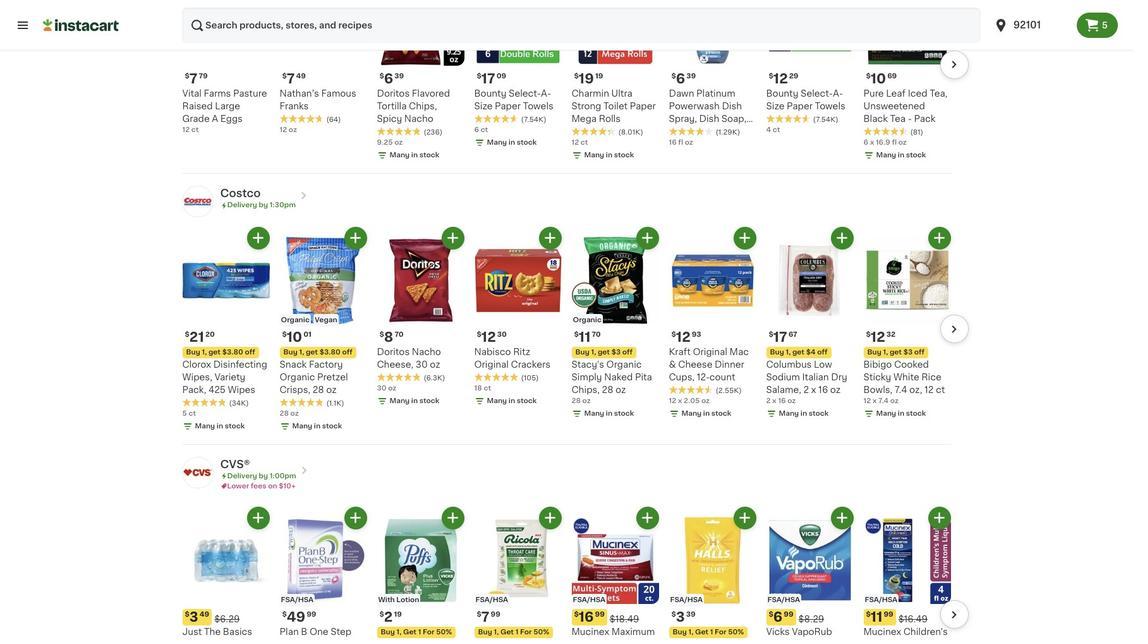 Task type: locate. For each thing, give the bounding box(es) containing it.
2 get from the left
[[501, 629, 514, 636]]

2 by from the top
[[259, 473, 268, 480]]

fsa/hsa for 6
[[768, 597, 800, 604]]

(7.54k) for 17
[[521, 117, 547, 124]]

many down 5 ct
[[195, 423, 215, 430]]

1 horizontal spatial buy 1, get $3 off
[[868, 349, 925, 356]]

pretzel
[[317, 373, 348, 382]]

16.9
[[876, 139, 891, 146]]

in for bounty select-a- size paper towels
[[509, 139, 515, 146]]

0 horizontal spatial 1
[[418, 629, 421, 636]]

ct down rice
[[936, 385, 945, 394]]

unsweetened
[[864, 102, 925, 111]]

19 inside $ 19 19
[[595, 73, 603, 80]]

19 for 2
[[394, 611, 402, 618]]

oz down pretzel
[[326, 385, 337, 394]]

stock down (6.3k)
[[420, 397, 440, 404]]

$ inside $ 7 79
[[185, 73, 190, 80]]

crackers
[[511, 360, 551, 369]]

2 horizontal spatial 7
[[482, 611, 490, 624]]

2 get from the left
[[306, 349, 318, 356]]

3 fsa/hsa from the left
[[573, 597, 606, 604]]

30 down cheese,
[[377, 385, 387, 392]]

17 inside product "group"
[[774, 330, 787, 344]]

2 paper from the left
[[630, 102, 656, 111]]

1 paper from the left
[[495, 102, 521, 111]]

2 bounty select-a- size paper towels from the left
[[766, 89, 846, 111]]

1 horizontal spatial chips,
[[572, 385, 600, 394]]

1 size from the left
[[474, 102, 493, 111]]

$3.49 original price: $6.29 element
[[182, 609, 270, 626]]

4 fsa/hsa from the left
[[670, 597, 703, 604]]

0 horizontal spatial select-
[[509, 89, 541, 98]]

99
[[307, 611, 316, 618], [491, 611, 501, 618], [595, 611, 605, 618], [784, 611, 794, 618], [884, 611, 894, 618]]

with
[[378, 597, 395, 604]]

2 down with
[[384, 611, 393, 624]]

many down 9.25 oz at top left
[[390, 152, 410, 159]]

paper inside charmin ultra strong toilet paper mega rolls
[[630, 102, 656, 111]]

2 size from the left
[[766, 102, 785, 111]]

1 vertical spatial dish
[[699, 115, 720, 124]]

buy 1, get $4 off
[[770, 349, 828, 356]]

2 99 from the left
[[491, 611, 501, 618]]

delivery up lower
[[227, 473, 257, 480]]

1 buy 1, get $3 off from the left
[[576, 349, 633, 356]]

product group containing 49
[[280, 507, 367, 640]]

buy 1, get $3.80 off for 10
[[284, 349, 353, 356]]

5 get from the left
[[890, 349, 902, 356]]

1 vertical spatial chips,
[[572, 385, 600, 394]]

many for charmin ultra strong toilet paper mega rolls
[[584, 152, 604, 159]]

1 1 from the left
[[418, 629, 421, 636]]

kraft
[[669, 348, 691, 356]]

snack factory organic pretzel crisps, 28 oz
[[280, 360, 348, 394]]

add image
[[348, 230, 363, 246], [542, 230, 558, 246], [834, 230, 850, 246], [348, 510, 363, 526], [737, 510, 753, 526]]

doritos flavored tortilla chips, spicy nacho
[[377, 89, 450, 124]]

mucinex up strength
[[572, 628, 609, 636]]

1 doritos from the top
[[377, 89, 410, 98]]

0 vertical spatial chips,
[[409, 102, 437, 111]]

buy 1, get $3 off for 12
[[868, 349, 925, 356]]

buy
[[186, 349, 200, 356], [284, 349, 298, 356], [576, 349, 590, 356], [770, 349, 784, 356], [868, 349, 882, 356], [381, 629, 395, 636], [478, 629, 492, 636], [673, 629, 687, 636]]

0 vertical spatial 17
[[482, 72, 495, 86]]

11 for $ 11 99
[[871, 611, 883, 624]]

99 for 16
[[595, 611, 605, 618]]

1 for from the left
[[423, 629, 435, 636]]

49 inside product "group"
[[287, 611, 305, 624]]

dry
[[831, 373, 848, 382]]

columbus low sodium italian dry salame, 2 x 16 oz 2 x 16 oz
[[766, 360, 848, 404]]

oz up (6.3k)
[[430, 360, 440, 369]]

many in stock
[[487, 139, 537, 146], [390, 152, 440, 159], [584, 152, 634, 159], [876, 152, 926, 159], [390, 397, 440, 404], [487, 397, 537, 404], [584, 410, 634, 417], [682, 410, 732, 417], [779, 410, 829, 417], [876, 410, 926, 417], [195, 423, 245, 430], [292, 423, 342, 430]]

2 $ 6 39 from the left
[[672, 72, 696, 86]]

0 horizontal spatial get
[[403, 629, 417, 636]]

vital
[[182, 89, 202, 98]]

product group
[[182, 227, 270, 432], [280, 227, 367, 432], [377, 227, 464, 406], [474, 227, 562, 406], [572, 227, 659, 419], [669, 227, 756, 419], [766, 227, 854, 419], [864, 227, 951, 419], [182, 507, 270, 640], [280, 507, 367, 640], [377, 507, 464, 640], [474, 507, 562, 640], [572, 507, 659, 640], [669, 507, 756, 640], [766, 507, 854, 640], [864, 507, 951, 640]]

0 horizontal spatial 11
[[579, 330, 591, 344]]

16
[[669, 139, 677, 146], [819, 385, 828, 394], [778, 397, 786, 404], [579, 611, 594, 624]]

1 horizontal spatial 10
[[871, 72, 886, 86]]

size
[[474, 102, 493, 111], [766, 102, 785, 111]]

2 delivery from the top
[[227, 473, 257, 480]]

a- for 12
[[833, 89, 843, 98]]

stock down the '(236)'
[[420, 152, 440, 159]]

off up cooked
[[915, 349, 925, 356]]

0 horizontal spatial (7.54k)
[[521, 117, 547, 124]]

water,
[[182, 640, 210, 640]]

2 bounty from the left
[[766, 89, 799, 98]]

3 paper from the left
[[787, 102, 813, 111]]

kraft original mac & cheese dinner cups, 12-count
[[669, 348, 749, 382]]

1 $3.80 from the left
[[222, 349, 243, 356]]

1 horizontal spatial paper
[[630, 102, 656, 111]]

7 inside product "group"
[[482, 611, 490, 624]]

$ inside $ 12 93
[[672, 331, 676, 338]]

ct for 5 ct
[[189, 410, 196, 417]]

5 for 5 ct
[[182, 410, 187, 417]]

3 item carousel region from the top
[[165, 507, 969, 640]]

many in stock for pure leaf iced tea, unsweetened black tea - pack
[[876, 152, 926, 159]]

32
[[887, 331, 896, 338]]

stock down (1.1k)
[[322, 423, 342, 430]]

many down 6 ct
[[487, 139, 507, 146]]

1 horizontal spatial dish
[[722, 102, 742, 111]]

2 down italian
[[804, 385, 809, 394]]

2 off from the left
[[342, 349, 353, 356]]

in for pure leaf iced tea, unsweetened black tea - pack
[[898, 152, 905, 159]]

$ inside $ 16 99
[[574, 611, 579, 618]]

5 inside button
[[1102, 21, 1108, 30]]

1 horizontal spatial size
[[766, 102, 785, 111]]

5 fsa/hsa from the left
[[768, 597, 800, 604]]

2 select- from the left
[[801, 89, 833, 98]]

cups,
[[669, 373, 695, 382]]

off up "factory"
[[342, 349, 353, 356]]

1 select- from the left
[[509, 89, 541, 98]]

off up the naked
[[623, 349, 633, 356]]

30 inside doritos nacho cheese, 30 oz
[[416, 360, 428, 369]]

farms
[[204, 89, 231, 98]]

2
[[804, 385, 809, 394], [766, 397, 771, 404], [384, 611, 393, 624]]

2 mucinex from the left
[[864, 628, 902, 636]]

(105)
[[521, 375, 539, 382]]

0 vertical spatial 7.4
[[895, 385, 908, 394]]

fl right 16.9
[[892, 139, 897, 146]]

2 1 from the left
[[516, 629, 519, 636]]

1 vertical spatial 2
[[766, 397, 771, 404]]

1 (7.54k) from the left
[[521, 117, 547, 124]]

6 right the '(236)'
[[474, 127, 479, 134]]

1 for 7
[[516, 629, 519, 636]]

1 horizontal spatial towels
[[815, 102, 846, 111]]

many down 6 x 16.9 fl oz
[[876, 152, 897, 159]]

1 horizontal spatial 3
[[676, 611, 685, 624]]

(7.54k) left mega
[[521, 117, 547, 124]]

1 horizontal spatial buy 1, get 1 for 50%
[[478, 629, 550, 636]]

oz
[[289, 127, 297, 134], [395, 139, 403, 146], [685, 139, 693, 146], [899, 139, 907, 146], [430, 360, 440, 369], [388, 385, 397, 392], [326, 385, 337, 394], [616, 385, 626, 394], [831, 385, 841, 394], [583, 397, 591, 404], [702, 397, 710, 404], [788, 397, 796, 404], [891, 397, 899, 404], [291, 410, 299, 417]]

0 horizontal spatial 7
[[190, 72, 198, 86]]

mucinex inside mucinex children's multi-sympto
[[864, 628, 902, 636]]

18
[[474, 385, 482, 392]]

add image for $ 2 19
[[445, 510, 461, 526]]

mucinex inside 'mucinex maximum strength sinus'
[[572, 628, 609, 636]]

0 horizontal spatial 30
[[377, 385, 387, 392]]

16 up strength
[[579, 611, 594, 624]]

columbus
[[766, 360, 812, 369]]

425
[[209, 385, 226, 394]]

fsa/hsa up $ 49 99
[[281, 597, 314, 604]]

product group containing 16
[[572, 507, 659, 640]]

buy 1, get 1 for 50% down $ 2 19
[[381, 629, 452, 636]]

11 up stacy's
[[579, 330, 591, 344]]

2 item carousel region from the top
[[165, 227, 969, 439]]

paper down ultra at top
[[630, 102, 656, 111]]

x down italian
[[811, 385, 816, 394]]

None search field
[[182, 8, 981, 43]]

vicks
[[766, 628, 790, 636]]

5 99 from the left
[[884, 611, 894, 618]]

many down 18 ct
[[487, 397, 507, 404]]

3 off from the left
[[623, 349, 633, 356]]

bounty select-a- size paper towels down 09
[[474, 89, 554, 111]]

bounty down $ 17 09
[[474, 89, 507, 98]]

2 horizontal spatial 2
[[804, 385, 809, 394]]

$8.29
[[799, 615, 824, 624]]

4 off from the left
[[818, 349, 828, 356]]

wipes,
[[182, 373, 212, 382]]

1 by from the top
[[259, 202, 268, 209]]

many in stock down salame,
[[779, 410, 829, 417]]

1 vertical spatial 17
[[774, 330, 787, 344]]

ct for 18 ct
[[484, 385, 491, 392]]

3 99 from the left
[[595, 611, 605, 618]]

1 $ 6 39 from the left
[[380, 72, 404, 86]]

step
[[331, 628, 352, 636]]

ct inside "group"
[[189, 410, 196, 417]]

3 get from the left
[[695, 629, 709, 636]]

1 horizontal spatial 70
[[592, 331, 601, 338]]

product group containing 6
[[766, 507, 854, 640]]

paper
[[495, 102, 521, 111], [630, 102, 656, 111], [787, 102, 813, 111]]

dish up scent
[[699, 115, 720, 124]]

99 inside $ 49 99
[[307, 611, 316, 618]]

many in stock for doritos flavored tortilla chips, spicy nacho
[[390, 152, 440, 159]]

$3.80 for 10
[[320, 349, 341, 356]]

many
[[487, 139, 507, 146], [390, 152, 410, 159], [584, 152, 604, 159], [876, 152, 897, 159], [390, 397, 410, 404], [487, 397, 507, 404], [584, 410, 604, 417], [682, 410, 702, 417], [779, 410, 799, 417], [876, 410, 897, 417], [195, 423, 215, 430], [292, 423, 312, 430]]

sodium
[[766, 373, 800, 382]]

add image
[[250, 230, 266, 246], [445, 230, 461, 246], [640, 230, 656, 246], [737, 230, 753, 246], [932, 230, 948, 246], [250, 510, 266, 526], [445, 510, 461, 526], [542, 510, 558, 526], [640, 510, 656, 526], [834, 510, 850, 526], [932, 510, 948, 526]]

20
[[205, 331, 215, 338]]

1 vertical spatial original
[[474, 360, 509, 369]]

fsa/hsa up $ 3 39
[[670, 597, 703, 604]]

49 up plan
[[287, 611, 305, 624]]

0 vertical spatial doritos
[[377, 89, 410, 98]]

2 a- from the left
[[833, 89, 843, 98]]

many for kraft original mac & cheese dinner cups, 12-count
[[682, 410, 702, 417]]

0 vertical spatial item carousel region
[[165, 0, 969, 168]]

1 get from the left
[[403, 629, 417, 636]]

famous
[[321, 89, 357, 98]]

49 inside the $ 7 49
[[296, 73, 306, 80]]

0 horizontal spatial $3
[[612, 349, 621, 356]]

2 horizontal spatial 1
[[710, 629, 713, 636]]

buy up clorox
[[186, 349, 200, 356]]

raised
[[182, 102, 213, 111]]

oz right 9.25
[[395, 139, 403, 146]]

$ 12 30
[[477, 330, 507, 344]]

dawn platinum powerwash dish spray, dish soap, fresh scent
[[669, 89, 747, 136]]

$ 21 20
[[185, 330, 215, 344]]

1 bounty select-a- size paper towels from the left
[[474, 89, 554, 111]]

2 vertical spatial 2
[[384, 611, 393, 624]]

49 for 3
[[200, 611, 209, 618]]

2.05
[[684, 397, 700, 404]]

$3 up cooked
[[904, 349, 913, 356]]

buy 1, get $3 off up stacy's
[[576, 349, 633, 356]]

fsa/hsa for 16
[[573, 597, 606, 604]]

by for 1:30pm
[[259, 202, 268, 209]]

0 vertical spatial original
[[693, 348, 728, 356]]

(1.29k)
[[716, 129, 740, 136]]

product group containing 2
[[377, 507, 464, 640]]

maximum
[[612, 628, 655, 636]]

1 for 2
[[418, 629, 421, 636]]

1 50% from the left
[[436, 629, 452, 636]]

in for snack factory organic pretzel crisps, 28 oz
[[314, 423, 321, 430]]

19 inside $ 2 19
[[394, 611, 402, 618]]

item carousel region
[[165, 0, 969, 168], [165, 227, 969, 439], [165, 507, 969, 640]]

costco
[[220, 189, 261, 199]]

1 vertical spatial 10
[[287, 330, 302, 344]]

one
[[310, 628, 329, 636]]

fl
[[679, 139, 683, 146], [892, 139, 897, 146]]

in for doritos flavored tortilla chips, spicy nacho
[[411, 152, 418, 159]]

0 horizontal spatial towels
[[523, 102, 554, 111]]

10 inside product "group"
[[287, 330, 302, 344]]

large
[[215, 102, 240, 111]]

1 horizontal spatial select-
[[801, 89, 833, 98]]

stock left '12 ct'
[[517, 139, 537, 146]]

off for 10
[[342, 349, 353, 356]]

pack,
[[182, 385, 206, 394]]

1 mucinex from the left
[[572, 628, 609, 636]]

nacho up the '(236)'
[[404, 115, 434, 124]]

0 horizontal spatial buy 1, get $3.80 off
[[186, 349, 255, 356]]

$ inside $ 2 19
[[380, 611, 384, 618]]

1 horizontal spatial 7
[[287, 72, 295, 86]]

5 off from the left
[[915, 349, 925, 356]]

2 buy 1, get $3 off from the left
[[868, 349, 925, 356]]

delivery for delivery by 1:00pm
[[227, 473, 257, 480]]

1 vertical spatial by
[[259, 473, 268, 480]]

stock for pure leaf iced tea, unsweetened black tea - pack
[[906, 152, 926, 159]]

stock for bounty select-a- size paper towels
[[517, 139, 537, 146]]

1 $3 from the left
[[612, 349, 621, 356]]

17 left 09
[[482, 72, 495, 86]]

3 1 from the left
[[710, 629, 713, 636]]

pack
[[914, 115, 936, 124]]

oz inside doritos nacho cheese, 30 oz
[[430, 360, 440, 369]]

19 for 19
[[595, 73, 603, 80]]

plan
[[280, 628, 299, 636]]

30 up "nabisco" at left
[[497, 331, 507, 338]]

fl down fresh
[[679, 139, 683, 146]]

49 for 7
[[296, 73, 306, 80]]

16 down salame,
[[778, 397, 786, 404]]

1 horizontal spatial $3
[[904, 349, 913, 356]]

99 inside $ 16 99
[[595, 611, 605, 618]]

1 off from the left
[[245, 349, 255, 356]]

11 up multi-
[[871, 611, 883, 624]]

buy 1, get 1 for 50% for 2
[[381, 629, 452, 636]]

stock for doritos flavored tortilla chips, spicy nacho
[[420, 152, 440, 159]]

3 50% from the left
[[728, 629, 744, 636]]

bounty for 17
[[474, 89, 507, 98]]

0 vertical spatial delivery
[[227, 202, 257, 209]]

mucinex for 16
[[572, 628, 609, 636]]

paper down 09
[[495, 102, 521, 111]]

2 3 from the left
[[676, 611, 685, 624]]

1 vertical spatial 11
[[871, 611, 883, 624]]

get for 7
[[501, 629, 514, 636]]

7.4 down bowls,
[[879, 397, 889, 404]]

99 for 7
[[491, 611, 501, 618]]

2 horizontal spatial 50%
[[728, 629, 744, 636]]

12 down grade
[[182, 127, 190, 134]]

4 99 from the left
[[784, 611, 794, 618]]

$ inside $ 21 20
[[185, 331, 190, 338]]

get for 10
[[306, 349, 318, 356]]

item carousel region containing 21
[[165, 227, 969, 439]]

0 horizontal spatial bounty
[[474, 89, 507, 98]]

with lotion
[[378, 597, 419, 604]]

0 horizontal spatial 19
[[394, 611, 402, 618]]

0 horizontal spatial 5
[[182, 410, 187, 417]]

fsa/hsa
[[281, 597, 314, 604], [476, 597, 508, 604], [573, 597, 606, 604], [670, 597, 703, 604], [768, 597, 800, 604], [865, 597, 898, 604]]

1 fl from the left
[[679, 139, 683, 146]]

6 fsa/hsa from the left
[[865, 597, 898, 604]]

stock down (105)
[[517, 397, 537, 404]]

30 inside $ 12 30
[[497, 331, 507, 338]]

buy up bibigo
[[868, 349, 882, 356]]

0 horizontal spatial 10
[[287, 330, 302, 344]]

spray,
[[669, 115, 697, 124]]

0 horizontal spatial $3.80
[[222, 349, 243, 356]]

99 inside $ 7 99
[[491, 611, 501, 618]]

many in stock down 9.25 oz at top left
[[390, 152, 440, 159]]

0 horizontal spatial a-
[[541, 89, 551, 98]]

nathan's famous franks
[[280, 89, 357, 111]]

doritos inside doritos flavored tortilla chips, spicy nacho
[[377, 89, 410, 98]]

fsa/hsa up $ 11 99
[[865, 597, 898, 604]]

stock for snack factory organic pretzel crisps, 28 oz
[[322, 423, 342, 430]]

chips, down "flavored"
[[409, 102, 437, 111]]

17 left 67
[[774, 330, 787, 344]]

item carousel region for costco
[[165, 227, 969, 439]]

49 up nathan's
[[296, 73, 306, 80]]

1 get from the left
[[209, 349, 221, 356]]

99 for 6
[[784, 611, 794, 618]]

stock
[[517, 139, 537, 146], [420, 152, 440, 159], [614, 152, 634, 159], [906, 152, 926, 159], [420, 397, 440, 404], [517, 397, 537, 404], [614, 410, 634, 417], [712, 410, 732, 417], [809, 410, 829, 417], [906, 410, 926, 417], [225, 423, 245, 430], [322, 423, 342, 430]]

50%
[[436, 629, 452, 636], [534, 629, 550, 636], [728, 629, 744, 636]]

$3.80 up disinfecting
[[222, 349, 243, 356]]

70 inside $ 11 70
[[592, 331, 601, 338]]

oz inside "bibigo cooked sticky white rice bowls, 7.4 oz, 12 ct 12 x 7.4 oz"
[[891, 397, 899, 404]]

2 $3.80 from the left
[[320, 349, 341, 356]]

2 vertical spatial item carousel region
[[165, 507, 969, 640]]

1 horizontal spatial buy 1, get $3.80 off
[[284, 349, 353, 356]]

many down 2.05
[[682, 410, 702, 417]]

organic up the naked
[[607, 360, 642, 369]]

ct inside 'vital farms pasture raised large grade a eggs 12 ct'
[[191, 127, 199, 134]]

5 inside product "group"
[[182, 410, 187, 417]]

2 for from the left
[[520, 629, 532, 636]]

crisps,
[[280, 385, 311, 394]]

0 horizontal spatial mucinex
[[572, 628, 609, 636]]

1, up bibigo
[[883, 349, 888, 356]]

towels for 17
[[523, 102, 554, 111]]

1 horizontal spatial bounty
[[766, 89, 799, 98]]

4 ct
[[766, 127, 780, 134]]

1 99 from the left
[[307, 611, 316, 618]]

disinfecting
[[213, 360, 267, 369]]

$ 12 93
[[672, 330, 701, 344]]

70 for 11
[[592, 331, 601, 338]]

$ inside $ 11 99
[[866, 611, 871, 618]]

0 horizontal spatial original
[[474, 360, 509, 369]]

2 (7.54k) from the left
[[813, 117, 839, 124]]

0 horizontal spatial fl
[[679, 139, 683, 146]]

12 down bowls,
[[864, 397, 871, 404]]

11
[[579, 330, 591, 344], [871, 611, 883, 624]]

$ 7 49
[[282, 72, 306, 86]]

product group containing 8
[[377, 227, 464, 406]]

$3.80 for 21
[[222, 349, 243, 356]]

add image for $ 11 99
[[932, 510, 948, 526]]

2 doritos from the top
[[377, 348, 410, 356]]

99 for 49
[[307, 611, 316, 618]]

0 horizontal spatial dish
[[699, 115, 720, 124]]

bibigo
[[864, 360, 892, 369]]

many down salame,
[[779, 410, 799, 417]]

2 buy 1, get $3.80 off from the left
[[284, 349, 353, 356]]

1 delivery from the top
[[227, 202, 257, 209]]

nacho up (6.3k)
[[412, 348, 441, 356]]

item carousel region containing 3
[[165, 507, 969, 640]]

49 inside $ 3 49
[[200, 611, 209, 618]]

3 inside $3.49 original price: $6.29 element
[[190, 611, 198, 624]]

product group containing 7
[[474, 507, 562, 640]]

2 fl from the left
[[892, 139, 897, 146]]

0 vertical spatial 10
[[871, 72, 886, 86]]

$ inside $ 49 99
[[282, 611, 287, 618]]

many for pure leaf iced tea, unsweetened black tea - pack
[[876, 152, 897, 159]]

ct for 12 ct
[[581, 139, 588, 146]]

0 vertical spatial 30
[[497, 331, 507, 338]]

(81)
[[911, 129, 924, 136]]

mega
[[572, 115, 597, 124]]

3 for from the left
[[715, 629, 727, 636]]

$ inside the $ 7 49
[[282, 73, 287, 80]]

0 horizontal spatial 2
[[384, 611, 393, 624]]

93
[[692, 331, 701, 338]]

50% for 7
[[534, 629, 550, 636]]

1 a- from the left
[[541, 89, 551, 98]]

2 70 from the left
[[592, 331, 601, 338]]

0 horizontal spatial 50%
[[436, 629, 452, 636]]

2 horizontal spatial for
[[715, 629, 727, 636]]

1 vertical spatial 30
[[416, 360, 428, 369]]

$ inside $ 17 09
[[477, 73, 482, 80]]

1 buy 1, get 1 for 50% from the left
[[381, 629, 452, 636]]

2 horizontal spatial buy 1, get 1 for 50%
[[673, 629, 744, 636]]

strength
[[572, 640, 611, 640]]

1 horizontal spatial 30
[[416, 360, 428, 369]]

1 horizontal spatial a-
[[833, 89, 843, 98]]

get for 3
[[695, 629, 709, 636]]

flavored
[[412, 89, 450, 98]]

bounty down $ 12 29 on the right top
[[766, 89, 799, 98]]

many in stock down 6 x 16.9 fl oz
[[876, 152, 926, 159]]

0 horizontal spatial chips,
[[409, 102, 437, 111]]

0 horizontal spatial for
[[423, 629, 435, 636]]

off for 21
[[245, 349, 255, 356]]

organic inside stacy's organic simply naked pita chips, 28 oz 28 oz
[[607, 360, 642, 369]]

1 horizontal spatial fl
[[892, 139, 897, 146]]

1 vertical spatial nacho
[[412, 348, 441, 356]]

original
[[693, 348, 728, 356], [474, 360, 509, 369]]

10 for $ 10 69
[[871, 72, 886, 86]]

stacy's
[[572, 360, 604, 369]]

3 get from the left
[[598, 349, 610, 356]]

1 item carousel region from the top
[[165, 0, 969, 168]]

(6.3k)
[[424, 375, 445, 382]]

1, up clorox
[[202, 349, 207, 356]]

0 horizontal spatial paper
[[495, 102, 521, 111]]

add image for 10
[[348, 230, 363, 246]]

6 up dawn
[[676, 72, 685, 86]]

1 horizontal spatial get
[[501, 629, 514, 636]]

1 horizontal spatial $3.80
[[320, 349, 341, 356]]

0 horizontal spatial buy 1, get $3 off
[[576, 349, 633, 356]]

$
[[185, 73, 190, 80], [282, 73, 287, 80], [380, 73, 384, 80], [477, 73, 482, 80], [574, 73, 579, 80], [672, 73, 676, 80], [769, 73, 774, 80], [866, 73, 871, 80], [185, 331, 190, 338], [282, 331, 287, 338], [380, 331, 384, 338], [477, 331, 482, 338], [574, 331, 579, 338], [672, 331, 676, 338], [769, 331, 774, 338], [866, 331, 871, 338], [185, 611, 190, 618], [282, 611, 287, 618], [380, 611, 384, 618], [477, 611, 482, 618], [574, 611, 579, 618], [672, 611, 676, 618], [769, 611, 774, 618], [866, 611, 871, 618]]

doritos inside doritos nacho cheese, 30 oz
[[377, 348, 410, 356]]

paper for 19
[[630, 102, 656, 111]]

in for charmin ultra strong toilet paper mega rolls
[[606, 152, 613, 159]]

0 vertical spatial dish
[[722, 102, 742, 111]]

add image for 3
[[737, 510, 753, 526]]

add image for $ 16 99
[[640, 510, 656, 526]]

get down 01
[[306, 349, 318, 356]]

0 horizontal spatial buy 1, get 1 for 50%
[[381, 629, 452, 636]]

1 horizontal spatial 1
[[516, 629, 519, 636]]

0 horizontal spatial 7.4
[[879, 397, 889, 404]]

ct inside "bibigo cooked sticky white rice bowls, 7.4 oz, 12 ct 12 x 7.4 oz"
[[936, 385, 945, 394]]

1 buy 1, get $3.80 off from the left
[[186, 349, 255, 356]]

30 up (6.3k)
[[416, 360, 428, 369]]

2 fsa/hsa from the left
[[476, 597, 508, 604]]

2 horizontal spatial get
[[695, 629, 709, 636]]

1 towels from the left
[[523, 102, 554, 111]]

$ inside $ 12 29
[[769, 73, 774, 80]]

1
[[418, 629, 421, 636], [516, 629, 519, 636], [710, 629, 713, 636]]

size up "4 ct"
[[766, 102, 785, 111]]

0 vertical spatial nacho
[[404, 115, 434, 124]]

in for doritos nacho cheese, 30 oz
[[411, 397, 418, 404]]

0 horizontal spatial size
[[474, 102, 493, 111]]

99 inside $ 11 99
[[884, 611, 894, 618]]

pure leaf iced tea, unsweetened black tea - pack
[[864, 89, 948, 124]]

chips,
[[409, 102, 437, 111], [572, 385, 600, 394]]

select- for 17
[[509, 89, 541, 98]]

0 horizontal spatial 17
[[482, 72, 495, 86]]

get
[[209, 349, 221, 356], [306, 349, 318, 356], [598, 349, 610, 356], [793, 349, 805, 356], [890, 349, 902, 356]]

1 70 from the left
[[395, 331, 404, 338]]

the
[[204, 628, 221, 636]]

99 for 11
[[884, 611, 894, 618]]

snack
[[280, 360, 307, 369]]

fsa/hsa up $ 7 99
[[476, 597, 508, 604]]

iced
[[908, 89, 928, 98]]

1 horizontal spatial bounty select-a- size paper towels
[[766, 89, 846, 111]]

2 buy 1, get 1 for 50% from the left
[[478, 629, 550, 636]]

1 horizontal spatial (7.54k)
[[813, 117, 839, 124]]

buy 1, get $3 off down 32 at right
[[868, 349, 925, 356]]

mucinex for 11
[[864, 628, 902, 636]]

many for doritos nacho cheese, 30 oz
[[390, 397, 410, 404]]

1, up the "columbus"
[[786, 349, 791, 356]]

2 $3 from the left
[[904, 349, 913, 356]]

0 horizontal spatial 70
[[395, 331, 404, 338]]

2 towels from the left
[[815, 102, 846, 111]]

0 vertical spatial 11
[[579, 330, 591, 344]]

get up stacy's
[[598, 349, 610, 356]]

1 vertical spatial item carousel region
[[165, 227, 969, 439]]

1 bounty from the left
[[474, 89, 507, 98]]

1 horizontal spatial 11
[[871, 611, 883, 624]]

7 for vital farms pasture raised large grade a eggs
[[190, 72, 198, 86]]

off for 17
[[818, 349, 828, 356]]

1 vertical spatial 7.4
[[879, 397, 889, 404]]

ct right 4
[[773, 127, 780, 134]]

$ inside $ 6 99
[[769, 611, 774, 618]]

chips, down simply
[[572, 385, 600, 394]]

1 horizontal spatial mucinex
[[864, 628, 902, 636]]

organic up the crisps,
[[280, 373, 315, 382]]

28 down pretzel
[[313, 385, 324, 394]]

1 horizontal spatial $ 6 39
[[672, 72, 696, 86]]

mucinex
[[572, 628, 609, 636], [864, 628, 902, 636]]

buy up stacy's
[[576, 349, 590, 356]]

3 buy 1, get 1 for 50% from the left
[[673, 629, 744, 636]]

99 inside $ 6 99
[[784, 611, 794, 618]]

get left $4
[[793, 349, 805, 356]]

70 inside $ 8 70
[[395, 331, 404, 338]]

off right $4
[[818, 349, 828, 356]]

2 50% from the left
[[534, 629, 550, 636]]

1 vertical spatial 5
[[182, 410, 187, 417]]

$ 12 32
[[866, 330, 896, 344]]

2 horizontal spatial 30
[[497, 331, 507, 338]]

4 get from the left
[[793, 349, 805, 356]]

costco image
[[182, 187, 213, 217]]

1 horizontal spatial for
[[520, 629, 532, 636]]

size for 12
[[766, 102, 785, 111]]

0 horizontal spatial bounty select-a- size paper towels
[[474, 89, 554, 111]]

1 vertical spatial delivery
[[227, 473, 257, 480]]

28
[[313, 385, 324, 394], [602, 385, 614, 394], [572, 397, 581, 404], [280, 410, 289, 417]]

6
[[384, 72, 393, 86], [676, 72, 685, 86], [474, 127, 479, 134], [864, 139, 869, 146], [774, 611, 783, 624]]

add image for 17
[[834, 230, 850, 246]]

79
[[199, 73, 208, 80]]

1 3 from the left
[[190, 611, 198, 624]]

oz down salame,
[[788, 397, 796, 404]]

buy down "$ 17 67" at the bottom right
[[770, 349, 784, 356]]

bounty
[[474, 89, 507, 98], [766, 89, 799, 98]]

0 vertical spatial by
[[259, 202, 268, 209]]

get for 21
[[209, 349, 221, 356]]

39 inside $ 3 39
[[686, 611, 696, 618]]

0 horizontal spatial $ 6 39
[[380, 72, 404, 86]]



Task type: vqa. For each thing, say whether or not it's contained in the screenshot.


Task type: describe. For each thing, give the bounding box(es) containing it.
$ 17 67
[[769, 330, 798, 344]]

$ inside $ 10 01
[[282, 331, 287, 338]]

off for 12
[[915, 349, 925, 356]]

vegan
[[315, 317, 337, 324]]

$ 11 99
[[866, 611, 894, 624]]

get for 11
[[598, 349, 610, 356]]

$ inside $ 7 99
[[477, 611, 482, 618]]

$3 for 12
[[904, 349, 913, 356]]

x left 2.05
[[678, 397, 682, 404]]

sticky
[[864, 373, 892, 382]]

oz down the naked
[[616, 385, 626, 394]]

12 down rice
[[925, 385, 934, 394]]

28 oz
[[280, 410, 299, 417]]

16 fl oz
[[669, 139, 693, 146]]

bounty select-a- size paper towels for 12
[[766, 89, 846, 111]]

92101 button
[[986, 8, 1077, 43]]

instacart logo image
[[43, 18, 119, 33]]

stock down columbus low sodium italian dry salame, 2 x 16 oz 2 x 16 oz
[[809, 410, 829, 417]]

12 left the "93"
[[676, 330, 691, 344]]

2 vertical spatial 30
[[377, 385, 387, 392]]

12 left 2.05
[[669, 397, 677, 404]]

add image for $ 21 20
[[250, 230, 266, 246]]

plan b one step emergenc
[[280, 628, 360, 640]]

ct for 6 ct
[[481, 127, 488, 134]]

many in stock for kraft original mac & cheese dinner cups, 12-count
[[682, 410, 732, 417]]

get for 17
[[793, 349, 805, 356]]

92101 button
[[994, 8, 1069, 43]]

16 down fresh
[[669, 139, 677, 146]]

09
[[497, 73, 506, 80]]

chips, inside stacy's organic simply naked pita chips, 28 oz 28 oz
[[572, 385, 600, 394]]

1 fsa/hsa from the left
[[281, 597, 314, 604]]

purified
[[212, 640, 247, 640]]

x left 16.9
[[870, 139, 874, 146]]

in for kraft original mac & cheese dinner cups, 12-count
[[704, 410, 710, 417]]

many in stock for clorox disinfecting wipes, variety pack, 425 wipes
[[195, 423, 245, 430]]

x inside "bibigo cooked sticky white rice bowls, 7.4 oz, 12 ct 12 x 7.4 oz"
[[873, 397, 877, 404]]

buy down $ 2 19
[[381, 629, 395, 636]]

low
[[814, 360, 832, 369]]

$10+
[[279, 483, 296, 490]]

$ inside $ 11 70
[[574, 331, 579, 338]]

grade
[[182, 115, 210, 124]]

organic inside snack factory organic pretzel crisps, 28 oz
[[280, 373, 315, 382]]

$ 7 79
[[185, 72, 208, 86]]

$ 10 69
[[866, 72, 897, 86]]

add image for $ 12 32
[[932, 230, 948, 246]]

(2.55k)
[[716, 387, 742, 394]]

strong
[[572, 102, 602, 111]]

12 inside 'vital farms pasture raised large grade a eggs 12 ct'
[[182, 127, 190, 134]]

oz,
[[910, 385, 923, 394]]

powerwash
[[669, 102, 720, 111]]

$6.29
[[214, 615, 240, 624]]

many down stacy's organic simply naked pita chips, 28 oz 28 oz
[[584, 410, 604, 417]]

Search field
[[182, 8, 981, 43]]

nacho inside doritos nacho cheese, 30 oz
[[412, 348, 441, 356]]

10 for $ 10 01
[[287, 330, 302, 344]]

stacy's organic simply naked pita chips, 28 oz 28 oz
[[572, 360, 652, 404]]

lotion
[[397, 597, 419, 604]]

size for 17
[[474, 102, 493, 111]]

ct for 4 ct
[[773, 127, 780, 134]]

12 down franks
[[280, 127, 287, 134]]

$ 6 39 for dawn
[[672, 72, 696, 86]]

70 for 8
[[395, 331, 404, 338]]

stock down oz,
[[906, 410, 926, 417]]

naked
[[604, 373, 633, 382]]

6 up tortilla
[[384, 72, 393, 86]]

&
[[669, 360, 676, 369]]

item carousel region containing 7
[[165, 0, 969, 168]]

28 down the naked
[[602, 385, 614, 394]]

vicks vaporub ointment
[[766, 628, 833, 640]]

$18.49
[[610, 615, 639, 624]]

cheese
[[679, 360, 713, 369]]

39 for doritos
[[395, 73, 404, 80]]

add image for $ 3 49
[[250, 510, 266, 526]]

$ 7 99
[[477, 611, 501, 624]]

item badge image
[[572, 283, 597, 308]]

fees
[[251, 483, 266, 490]]

12 left 32 at right
[[871, 330, 885, 344]]

$ inside $ 8 70
[[380, 331, 384, 338]]

1, down $ 2 19
[[397, 629, 402, 636]]

$ inside '$ 12 32'
[[866, 331, 871, 338]]

ritz
[[513, 348, 530, 356]]

many down bowls,
[[876, 410, 897, 417]]

12 left 29
[[774, 72, 788, 86]]

12 up "nabisco" at left
[[482, 330, 496, 344]]

add image for $ 6 99
[[834, 510, 850, 526]]

just the basics water, purified
[[182, 628, 252, 640]]

28 down simply
[[572, 397, 581, 404]]

cvs®
[[220, 459, 250, 470]]

many for nabisco ritz original crackers
[[487, 397, 507, 404]]

get for 12
[[890, 349, 902, 356]]

30 oz
[[377, 385, 397, 392]]

18 ct
[[474, 385, 491, 392]]

x down salame,
[[773, 397, 777, 404]]

3 for $ 3 39
[[676, 611, 685, 624]]

oz down the crisps,
[[291, 410, 299, 417]]

50% for 2
[[436, 629, 452, 636]]

fresh
[[669, 127, 694, 136]]

17 for $ 17 09
[[482, 72, 495, 86]]

12 x 2.05 oz
[[669, 397, 710, 404]]

just
[[182, 628, 202, 636]]

many in stock down oz,
[[876, 410, 926, 417]]

many for clorox disinfecting wipes, variety pack, 425 wipes
[[195, 423, 215, 430]]

3 for $ 3 49
[[190, 611, 198, 624]]

4
[[766, 127, 771, 134]]

mac
[[730, 348, 749, 356]]

charmin
[[572, 89, 609, 98]]

$ inside $ 3 39
[[672, 611, 676, 618]]

oz down dry
[[831, 385, 841, 394]]

buy 1, get $3.80 off for 21
[[186, 349, 255, 356]]

39 for buy
[[686, 611, 696, 618]]

buy down $ 7 99
[[478, 629, 492, 636]]

6 inside product "group"
[[774, 611, 783, 624]]

buy 1, get 1 for 50% for 7
[[478, 629, 550, 636]]

doritos for 8
[[377, 348, 410, 356]]

rolls
[[599, 115, 621, 124]]

oz down fresh
[[685, 139, 693, 146]]

toilet
[[604, 102, 628, 111]]

platinum
[[697, 89, 736, 98]]

off for 11
[[623, 349, 633, 356]]

67
[[789, 331, 798, 338]]

oz right 2.05
[[702, 397, 710, 404]]

69
[[888, 73, 897, 80]]

rice
[[922, 373, 942, 382]]

6 left 16.9
[[864, 139, 869, 146]]

1, up stacy's
[[591, 349, 596, 356]]

1, up snack
[[299, 349, 304, 356]]

$4
[[806, 349, 816, 356]]

17 for $ 17 67
[[774, 330, 787, 344]]

$16.99 original price: $18.49 element
[[572, 609, 659, 626]]

product group containing 21
[[182, 227, 270, 432]]

nacho inside doritos flavored tortilla chips, spicy nacho
[[404, 115, 434, 124]]

1, down $ 3 39
[[689, 629, 694, 636]]

$3 for 11
[[612, 349, 621, 356]]

salame,
[[766, 385, 801, 394]]

1 for 3
[[710, 629, 713, 636]]

$ 17 09
[[477, 72, 506, 86]]

organic up $ 10 01
[[281, 317, 310, 324]]

paper for 12
[[787, 102, 813, 111]]

28 down the crisps,
[[280, 410, 289, 417]]

many for bounty select-a- size paper towels
[[487, 139, 507, 146]]

$ 12 29
[[769, 72, 799, 86]]

(236)
[[424, 129, 443, 136]]

scent
[[696, 127, 722, 136]]

$6.99 original price: $8.29 element
[[766, 609, 854, 626]]

wipes
[[228, 385, 256, 394]]

soap,
[[722, 115, 747, 124]]

$ inside $ 12 30
[[477, 331, 482, 338]]

6 x 16.9 fl oz
[[864, 139, 907, 146]]

many in stock for bounty select-a- size paper towels
[[487, 139, 537, 146]]

12 down mega
[[572, 139, 579, 146]]

oz inside snack factory organic pretzel crisps, 28 oz
[[326, 385, 337, 394]]

fsa/hsa for 11
[[865, 597, 898, 604]]

buy 1, get $3 off for 11
[[576, 349, 633, 356]]

oz down franks
[[289, 127, 297, 134]]

$ inside "$ 17 67"
[[769, 331, 774, 338]]

$ 11 70
[[574, 330, 601, 344]]

12-
[[697, 373, 710, 382]]

many in stock down stacy's organic simply naked pita chips, 28 oz 28 oz
[[584, 410, 634, 417]]

1 horizontal spatial 19
[[579, 72, 594, 86]]

charmin ultra strong toilet paper mega rolls
[[572, 89, 656, 124]]

add image for $ 11 70
[[640, 230, 656, 246]]

16 down italian
[[819, 385, 828, 394]]

$16.49
[[899, 615, 928, 624]]

buy down $ 3 39
[[673, 629, 687, 636]]

$11.99 original price: $16.49 element
[[864, 609, 951, 626]]

clorox disinfecting wipes, variety pack, 425 wipes
[[182, 360, 267, 394]]

50% for 3
[[728, 629, 744, 636]]

stock down stacy's organic simply naked pita chips, 28 oz 28 oz
[[614, 410, 634, 417]]

many for doritos flavored tortilla chips, spicy nacho
[[390, 152, 410, 159]]

fsa/hsa for 3
[[670, 597, 703, 604]]

(7.54k) for 12
[[813, 117, 839, 124]]

fsa/hsa for 7
[[476, 597, 508, 604]]

$ 3 49
[[185, 611, 209, 624]]

(34k)
[[229, 400, 249, 407]]

white
[[894, 373, 920, 382]]

stock for doritos nacho cheese, 30 oz
[[420, 397, 440, 404]]

many in stock for snack factory organic pretzel crisps, 28 oz
[[292, 423, 342, 430]]

many for snack factory organic pretzel crisps, 28 oz
[[292, 423, 312, 430]]

organic up $ 11 70
[[573, 317, 602, 324]]

oz right 16.9
[[899, 139, 907, 146]]

stock for charmin ultra strong toilet paper mega rolls
[[614, 152, 634, 159]]

original inside kraft original mac & cheese dinner cups, 12-count
[[693, 348, 728, 356]]

$ 2 19
[[380, 611, 402, 624]]

0 vertical spatial 2
[[804, 385, 809, 394]]

(8.01k)
[[619, 129, 643, 136]]

$ inside $ 19 19
[[574, 73, 579, 80]]

28 inside snack factory organic pretzel crisps, 28 oz
[[313, 385, 324, 394]]

item carousel region for cvs®
[[165, 507, 969, 640]]

1 horizontal spatial 7.4
[[895, 385, 908, 394]]

product group containing 17
[[766, 227, 854, 419]]

$ inside $ 3 49
[[185, 611, 190, 618]]

spicy
[[377, 115, 402, 124]]

nabisco ritz original crackers
[[474, 348, 551, 369]]

1:30pm
[[270, 202, 296, 209]]

1, down $ 7 99
[[494, 629, 499, 636]]

children's
[[904, 628, 948, 636]]

product group containing 10
[[280, 227, 367, 432]]

for for 7
[[520, 629, 532, 636]]

cvs® image
[[182, 458, 213, 488]]

a
[[212, 115, 218, 124]]

bounty for 12
[[766, 89, 799, 98]]

-
[[908, 115, 912, 124]]

buy up snack
[[284, 349, 298, 356]]

many in stock for doritos nacho cheese, 30 oz
[[390, 397, 440, 404]]

stock for nabisco ritz original crackers
[[517, 397, 537, 404]]

6 ct
[[474, 127, 488, 134]]

select- for 12
[[801, 89, 833, 98]]

$ inside $ 10 69
[[866, 73, 871, 80]]

franks
[[280, 102, 309, 111]]

buy 1, get 1 for 50% for 3
[[673, 629, 744, 636]]

oz down simply
[[583, 397, 591, 404]]

11 for $ 11 70
[[579, 330, 591, 344]]

get for 2
[[403, 629, 417, 636]]

chips, inside doritos flavored tortilla chips, spicy nacho
[[409, 102, 437, 111]]

many in stock for charmin ultra strong toilet paper mega rolls
[[584, 152, 634, 159]]

(1.1k)
[[327, 400, 344, 407]]

39 for dawn
[[687, 73, 696, 80]]

doritos nacho cheese, 30 oz
[[377, 348, 441, 369]]

a- for 17
[[541, 89, 551, 98]]

dawn
[[669, 89, 694, 98]]

oz down cheese,
[[388, 385, 397, 392]]

1 horizontal spatial 2
[[766, 397, 771, 404]]

in for clorox disinfecting wipes, variety pack, 425 wipes
[[217, 423, 223, 430]]

stock for clorox disinfecting wipes, variety pack, 425 wipes
[[225, 423, 245, 430]]

29
[[789, 73, 799, 80]]

original inside the nabisco ritz original crackers
[[474, 360, 509, 369]]



